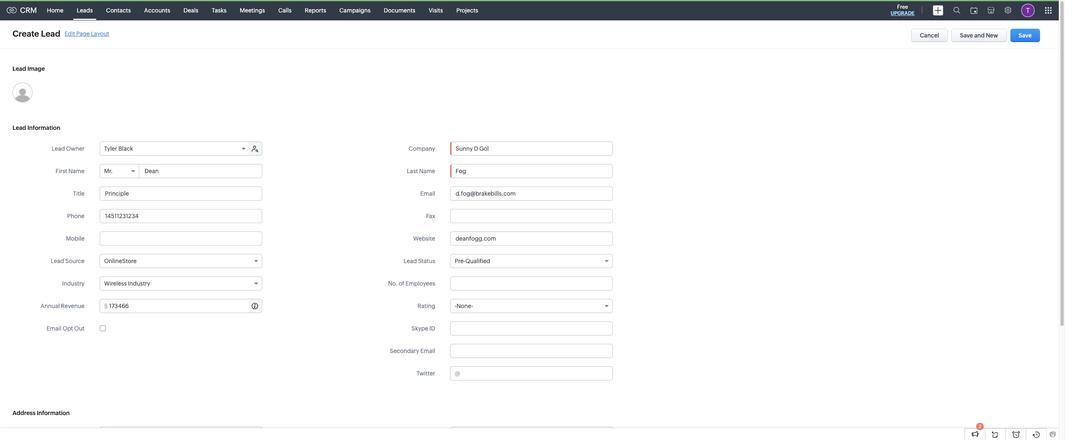 Task type: locate. For each thing, give the bounding box(es) containing it.
2 name from the left
[[419, 168, 435, 175]]

lead left owner
[[52, 145, 65, 152]]

lead left status
[[404, 258, 417, 265]]

@
[[455, 371, 460, 377]]

industry right the wireless
[[128, 281, 150, 287]]

mr.
[[104, 168, 113, 175]]

name right last
[[419, 168, 435, 175]]

no. of employees
[[388, 281, 435, 287]]

no.
[[388, 281, 398, 287]]

accounts
[[144, 7, 170, 14]]

lead left source
[[51, 258, 64, 265]]

name right first
[[68, 168, 85, 175]]

0 horizontal spatial industry
[[62, 281, 85, 287]]

industry
[[62, 281, 85, 287], [128, 281, 150, 287]]

1 horizontal spatial name
[[419, 168, 435, 175]]

skype id
[[412, 326, 435, 332]]

lead image
[[13, 65, 45, 72]]

edit page layout link
[[65, 30, 109, 37]]

$
[[104, 303, 108, 310]]

first name
[[56, 168, 85, 175]]

layout
[[91, 30, 109, 37]]

1 horizontal spatial industry
[[128, 281, 150, 287]]

profile element
[[1016, 0, 1040, 20]]

-
[[455, 303, 457, 310]]

profile image
[[1021, 4, 1035, 17]]

of
[[399, 281, 404, 287]]

tasks
[[212, 7, 226, 14]]

fax
[[426, 213, 435, 220]]

save button
[[1010, 29, 1040, 42]]

0 vertical spatial information
[[27, 125, 60, 131]]

source
[[65, 258, 85, 265]]

create menu image
[[933, 5, 943, 15]]

create
[[13, 29, 39, 38]]

2 industry from the left
[[128, 281, 150, 287]]

contacts
[[106, 7, 131, 14]]

1 vertical spatial email
[[47, 326, 61, 332]]

leads link
[[70, 0, 99, 20]]

documents
[[384, 7, 415, 14]]

information right address
[[37, 410, 70, 417]]

0 horizontal spatial save
[[960, 32, 973, 39]]

2 save from the left
[[1019, 32, 1032, 39]]

phone
[[67, 213, 85, 220]]

deals
[[184, 7, 198, 14]]

image image
[[13, 83, 33, 103]]

Wireless Industry field
[[100, 277, 262, 291]]

calendar image
[[970, 7, 977, 14]]

lead
[[41, 29, 60, 38], [13, 65, 26, 72], [13, 125, 26, 131], [52, 145, 65, 152], [51, 258, 64, 265], [404, 258, 417, 265]]

2 vertical spatial email
[[420, 348, 435, 355]]

campaigns link
[[333, 0, 377, 20]]

id
[[429, 326, 435, 332]]

calls
[[278, 7, 291, 14]]

meetings
[[240, 7, 265, 14]]

email left opt
[[47, 326, 61, 332]]

-None- field
[[450, 299, 613, 313]]

projects link
[[450, 0, 485, 20]]

1 name from the left
[[68, 168, 85, 175]]

lead for lead image
[[13, 65, 26, 72]]

1 industry from the left
[[62, 281, 85, 287]]

first
[[56, 168, 67, 175]]

skype
[[412, 326, 428, 332]]

None field
[[451, 142, 612, 155]]

lead down image
[[13, 125, 26, 131]]

industry up revenue
[[62, 281, 85, 287]]

None text field
[[451, 142, 612, 155], [450, 164, 613, 178], [140, 165, 262, 178], [100, 209, 262, 223], [100, 232, 262, 246], [450, 277, 613, 291], [109, 300, 262, 313], [450, 322, 613, 336], [461, 367, 612, 381], [451, 142, 612, 155], [450, 164, 613, 178], [140, 165, 262, 178], [100, 209, 262, 223], [100, 232, 262, 246], [450, 277, 613, 291], [109, 300, 262, 313], [450, 322, 613, 336], [461, 367, 612, 381]]

annual revenue
[[41, 303, 85, 310]]

none-
[[457, 303, 473, 310]]

-none-
[[455, 303, 473, 310]]

documents link
[[377, 0, 422, 20]]

cancel button
[[911, 29, 948, 42]]

email up twitter
[[420, 348, 435, 355]]

1 vertical spatial information
[[37, 410, 70, 417]]

save and new
[[960, 32, 998, 39]]

information for lead information
[[27, 125, 60, 131]]

information
[[27, 125, 60, 131], [37, 410, 70, 417]]

lead information
[[13, 125, 60, 131]]

crm
[[20, 6, 37, 15]]

save for save
[[1019, 32, 1032, 39]]

None text field
[[100, 187, 262, 201], [450, 187, 613, 201], [450, 209, 613, 223], [450, 232, 613, 246], [450, 344, 613, 358], [100, 427, 262, 441], [450, 427, 613, 441], [100, 187, 262, 201], [450, 187, 613, 201], [450, 209, 613, 223], [450, 232, 613, 246], [450, 344, 613, 358], [100, 427, 262, 441], [450, 427, 613, 441]]

upgrade
[[891, 10, 915, 16]]

1 save from the left
[[960, 32, 973, 39]]

create menu element
[[928, 0, 948, 20]]

visits
[[429, 7, 443, 14]]

out
[[74, 326, 85, 332]]

1 horizontal spatial save
[[1019, 32, 1032, 39]]

tyler black
[[104, 145, 133, 152]]

information up lead owner
[[27, 125, 60, 131]]

tasks link
[[205, 0, 233, 20]]

email up fax
[[420, 190, 435, 197]]

save and new button
[[951, 29, 1007, 42]]

0 vertical spatial email
[[420, 190, 435, 197]]

Tyler Black field
[[100, 142, 249, 155]]

save left and
[[960, 32, 973, 39]]

pre-qualified
[[455, 258, 490, 265]]

name for first name
[[68, 168, 85, 175]]

0 horizontal spatial name
[[68, 168, 85, 175]]

rating
[[418, 303, 435, 310]]

home
[[47, 7, 63, 14]]

save
[[960, 32, 973, 39], [1019, 32, 1032, 39]]

campaigns
[[339, 7, 371, 14]]

leads
[[77, 7, 93, 14]]

email
[[420, 190, 435, 197], [47, 326, 61, 332], [420, 348, 435, 355]]

meetings link
[[233, 0, 272, 20]]

save down 'profile' icon
[[1019, 32, 1032, 39]]

lead left image
[[13, 65, 26, 72]]

owner
[[66, 145, 85, 152]]



Task type: describe. For each thing, give the bounding box(es) containing it.
last name
[[407, 168, 435, 175]]

home link
[[40, 0, 70, 20]]

calls link
[[272, 0, 298, 20]]

information for address information
[[37, 410, 70, 417]]

contacts link
[[99, 0, 137, 20]]

address
[[13, 410, 35, 417]]

title
[[73, 190, 85, 197]]

2
[[979, 424, 981, 429]]

reports link
[[298, 0, 333, 20]]

website
[[413, 236, 435, 242]]

page
[[76, 30, 90, 37]]

crm link
[[7, 6, 37, 15]]

cancel
[[920, 32, 939, 39]]

opt
[[63, 326, 73, 332]]

email for email opt out
[[47, 326, 61, 332]]

black
[[118, 145, 133, 152]]

tyler
[[104, 145, 117, 152]]

Pre-Qualified field
[[450, 254, 613, 268]]

create lead edit page layout
[[13, 29, 109, 38]]

industry inside field
[[128, 281, 150, 287]]

lead owner
[[52, 145, 85, 152]]

wireless industry
[[104, 281, 150, 287]]

revenue
[[61, 303, 85, 310]]

lead for lead owner
[[52, 145, 65, 152]]

name for last name
[[419, 168, 435, 175]]

mobile
[[66, 236, 85, 242]]

pre-
[[455, 258, 465, 265]]

secondary email
[[390, 348, 435, 355]]

onlinestore
[[104, 258, 137, 265]]

secondary
[[390, 348, 419, 355]]

lead source
[[51, 258, 85, 265]]

image
[[27, 65, 45, 72]]

lead for lead information
[[13, 125, 26, 131]]

new
[[986, 32, 998, 39]]

email opt out
[[47, 326, 85, 332]]

last
[[407, 168, 418, 175]]

visits link
[[422, 0, 450, 20]]

company
[[409, 145, 435, 152]]

free upgrade
[[891, 4, 915, 16]]

free
[[897, 4, 908, 10]]

reports
[[305, 7, 326, 14]]

lead left the edit
[[41, 29, 60, 38]]

search image
[[953, 7, 960, 14]]

save for save and new
[[960, 32, 973, 39]]

employees
[[406, 281, 435, 287]]

deals link
[[177, 0, 205, 20]]

annual
[[41, 303, 60, 310]]

twitter
[[417, 371, 435, 377]]

and
[[974, 32, 985, 39]]

lead status
[[404, 258, 435, 265]]

accounts link
[[137, 0, 177, 20]]

lead for lead status
[[404, 258, 417, 265]]

projects
[[456, 7, 478, 14]]

edit
[[65, 30, 75, 37]]

Mr. field
[[100, 165, 139, 178]]

qualified
[[465, 258, 490, 265]]

status
[[418, 258, 435, 265]]

lead for lead source
[[51, 258, 64, 265]]

search element
[[948, 0, 965, 20]]

email for email
[[420, 190, 435, 197]]

wireless
[[104, 281, 127, 287]]

address information
[[13, 410, 70, 417]]

OnlineStore field
[[100, 254, 262, 268]]



Task type: vqa. For each thing, say whether or not it's contained in the screenshot.
Upgrade
yes



